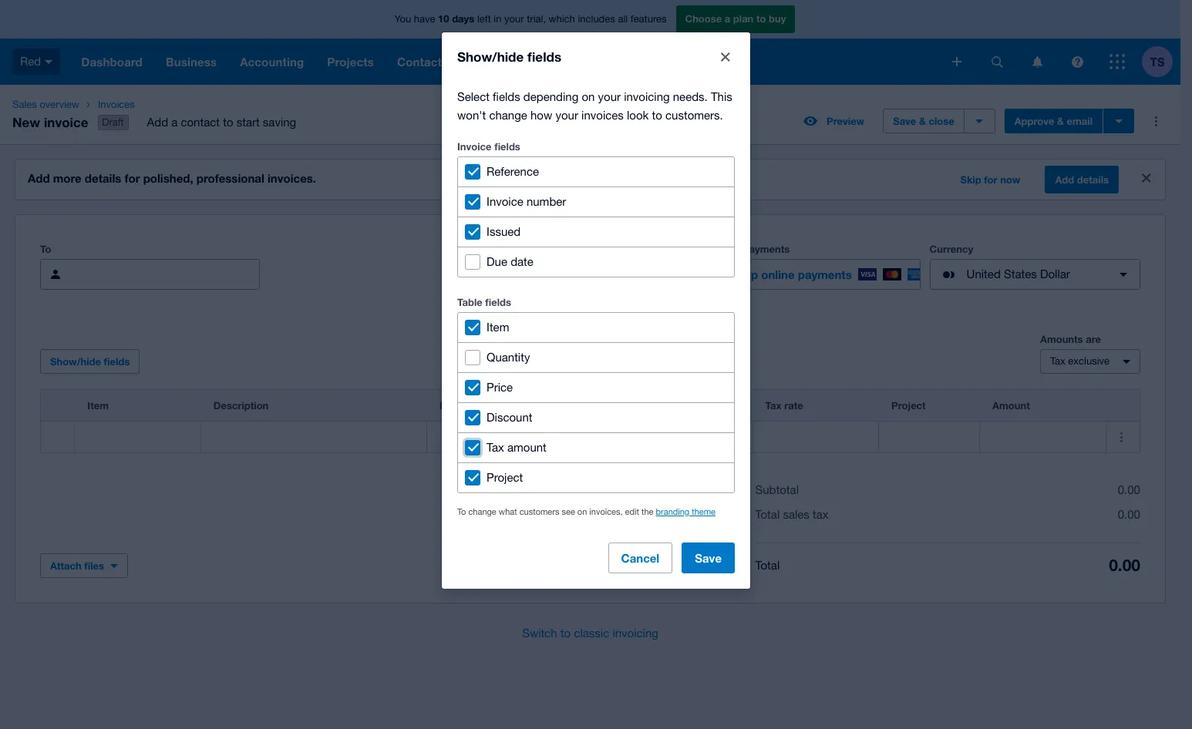 Task type: describe. For each thing, give the bounding box(es) containing it.
states
[[1004, 268, 1037, 281]]

0 horizontal spatial for
[[125, 171, 140, 185]]

the
[[642, 507, 654, 516]]

svg image inside red popup button
[[45, 60, 53, 64]]

red
[[20, 55, 41, 68]]

to for to
[[40, 243, 51, 255]]

save button
[[682, 543, 735, 573]]

a for contact
[[171, 116, 178, 129]]

switch to classic invoicing
[[522, 627, 658, 640]]

due
[[487, 255, 507, 268]]

you
[[394, 13, 411, 25]]

what
[[499, 507, 517, 516]]

left
[[477, 13, 491, 25]]

have
[[414, 13, 435, 25]]

sales
[[783, 508, 810, 521]]

cancel
[[621, 551, 660, 565]]

tax for tax exclusive
[[1050, 356, 1066, 367]]

tax exclusive button
[[1040, 349, 1141, 374]]

To text field
[[77, 260, 259, 289]]

to change what customers see on invoices, edit the branding theme
[[457, 507, 716, 516]]

includes
[[578, 13, 615, 25]]

switch to classic invoicing button
[[510, 619, 671, 649]]

invoice
[[44, 114, 88, 130]]

save for save
[[695, 551, 722, 565]]

more date options image
[[670, 259, 700, 290]]

a for plan
[[725, 13, 731, 25]]

draft
[[102, 117, 124, 128]]

amount
[[507, 441, 547, 454]]

contact
[[181, 116, 220, 129]]

email
[[1067, 115, 1093, 127]]

Price field
[[428, 423, 553, 452]]

saving
[[263, 116, 296, 129]]

1 vertical spatial on
[[578, 507, 587, 516]]

& for email
[[1057, 115, 1064, 127]]

ts
[[1150, 54, 1165, 68]]

features
[[631, 13, 667, 25]]

approve & email
[[1015, 115, 1093, 127]]

tax rate
[[766, 400, 803, 412]]

table fields group
[[457, 312, 735, 493]]

for inside button
[[984, 174, 998, 186]]

on inside 'select fields depending on your invoicing needs.  this won't change how your invoices look to customers.'
[[582, 90, 595, 103]]

add details button
[[1045, 166, 1119, 194]]

tax amount
[[487, 441, 547, 454]]

invoice fields group
[[457, 156, 735, 277]]

attach
[[50, 560, 82, 572]]

branding
[[656, 507, 690, 516]]

start
[[236, 116, 260, 129]]

customers
[[520, 507, 559, 516]]

currency
[[930, 243, 973, 255]]

add details
[[1055, 174, 1109, 186]]

choose
[[685, 13, 722, 25]]

to left the start
[[223, 116, 233, 129]]

skip for now
[[961, 174, 1021, 186]]

invoices,
[[589, 507, 623, 516]]

total sales tax
[[755, 508, 829, 521]]

to inside 'select fields depending on your invoicing needs.  this won't change how your invoices look to customers.'
[[652, 108, 662, 121]]

invoice fields
[[457, 140, 520, 152]]

sales
[[12, 99, 37, 110]]

add a contact to start saving
[[147, 116, 296, 129]]

price inside the 'invoice line item list' element
[[440, 400, 465, 412]]

ts banner
[[0, 0, 1181, 85]]

invoices.
[[268, 171, 316, 185]]

set up online payments
[[723, 268, 852, 282]]

invoice for invoice fields
[[457, 140, 492, 152]]

how
[[531, 108, 552, 121]]

set up online payments button
[[710, 259, 926, 290]]

tax for tax amount
[[487, 441, 504, 454]]

details inside add details button
[[1077, 174, 1109, 186]]

professional
[[197, 171, 264, 185]]

description
[[213, 400, 269, 412]]

needs.
[[673, 90, 708, 103]]

show/hide inside "button"
[[50, 356, 101, 368]]

cancel button
[[608, 543, 673, 573]]

issue date
[[490, 243, 539, 255]]

you have 10 days left in your trial, which includes all features
[[394, 13, 667, 25]]

invoices
[[582, 108, 624, 121]]

invoice number
[[487, 195, 566, 208]]

discount
[[487, 411, 533, 424]]

total for total
[[755, 559, 780, 572]]

save & close button
[[883, 109, 965, 134]]

due date
[[487, 255, 534, 268]]

ts button
[[1142, 39, 1181, 85]]

theme
[[692, 507, 716, 516]]

your inside you have 10 days left in your trial, which includes all features
[[504, 13, 524, 25]]

tax exclusive
[[1050, 356, 1110, 367]]

classic
[[574, 627, 609, 640]]

price inside the "table fields" "group"
[[487, 381, 513, 394]]

1 horizontal spatial svg image
[[1072, 56, 1083, 67]]

date for issue date
[[518, 243, 539, 255]]

amounts
[[1040, 333, 1083, 346]]

edit
[[625, 507, 639, 516]]

more
[[53, 171, 82, 185]]

fields inside "button"
[[104, 356, 130, 368]]

tax for tax rate
[[766, 400, 782, 412]]

invoicing inside 'select fields depending on your invoicing needs.  this won't change how your invoices look to customers.'
[[624, 90, 670, 103]]

show/hide fields dialog
[[442, 32, 750, 589]]

new
[[12, 114, 40, 130]]

payments inside popup button
[[798, 268, 852, 282]]

look
[[627, 108, 649, 121]]

this
[[711, 90, 732, 103]]

2 horizontal spatial your
[[598, 90, 621, 103]]



Task type: vqa. For each thing, say whether or not it's contained in the screenshot.
the rightmost for
yes



Task type: locate. For each thing, give the bounding box(es) containing it.
for
[[125, 171, 140, 185], [984, 174, 998, 186]]

add left more on the top left of the page
[[28, 171, 50, 185]]

1 horizontal spatial show/hide fields
[[457, 48, 561, 64]]

0 horizontal spatial show/hide fields
[[50, 356, 130, 368]]

see
[[562, 507, 575, 516]]

up
[[744, 268, 758, 282]]

& inside button
[[919, 115, 926, 127]]

item down table fields
[[487, 320, 509, 334]]

total down subtotal
[[755, 508, 780, 521]]

0 vertical spatial a
[[725, 13, 731, 25]]

details
[[85, 171, 121, 185], [1077, 174, 1109, 186]]

0 vertical spatial on
[[582, 90, 595, 103]]

to inside button
[[561, 627, 571, 640]]

select fields depending on your invoicing needs.  this won't change how your invoices look to customers.
[[457, 90, 732, 121]]

0 vertical spatial price
[[487, 381, 513, 394]]

svg image right red
[[45, 60, 53, 64]]

to left buy at right
[[757, 13, 766, 25]]

1 horizontal spatial &
[[1057, 115, 1064, 127]]

0 horizontal spatial price
[[440, 400, 465, 412]]

approve
[[1015, 115, 1055, 127]]

table
[[457, 296, 483, 308]]

1 vertical spatial change
[[468, 507, 496, 516]]

Amount field
[[980, 423, 1106, 452]]

tax inside the "table fields" "group"
[[487, 441, 504, 454]]

1 horizontal spatial add
[[147, 116, 168, 129]]

to inside ts banner
[[757, 13, 766, 25]]

on right see
[[578, 507, 587, 516]]

1 horizontal spatial for
[[984, 174, 998, 186]]

add for add a contact to start saving
[[147, 116, 168, 129]]

tax left rate
[[766, 400, 782, 412]]

choose a plan to buy
[[685, 13, 786, 25]]

0 horizontal spatial project
[[487, 471, 523, 484]]

invoices
[[98, 99, 135, 110]]

change left what
[[468, 507, 496, 516]]

to inside show/hide fields dialog
[[457, 507, 466, 516]]

show/hide fields inside show/hide fields "button"
[[50, 356, 130, 368]]

invoice
[[457, 140, 492, 152], [487, 195, 523, 208]]

2 horizontal spatial tax
[[1050, 356, 1066, 367]]

0 horizontal spatial to
[[40, 243, 51, 255]]

1 vertical spatial a
[[171, 116, 178, 129]]

to for to change what customers see on invoices, edit the branding theme
[[457, 507, 466, 516]]

0 vertical spatial to
[[40, 243, 51, 255]]

add right now on the top of page
[[1055, 174, 1074, 186]]

payments right online
[[798, 268, 852, 282]]

online
[[761, 268, 795, 282]]

date right issue
[[518, 243, 539, 255]]

payments up online
[[743, 243, 790, 255]]

0 horizontal spatial svg image
[[45, 60, 53, 64]]

your right in
[[504, 13, 524, 25]]

for left polished,
[[125, 171, 140, 185]]

a left plan
[[725, 13, 731, 25]]

project
[[892, 400, 926, 412], [487, 471, 523, 484]]

invoice down won't
[[457, 140, 492, 152]]

are
[[1086, 333, 1101, 346]]

depending
[[524, 90, 579, 103]]

0 horizontal spatial your
[[504, 13, 524, 25]]

subtotal
[[755, 484, 799, 497]]

0 vertical spatial payments
[[743, 243, 790, 255]]

skip
[[961, 174, 981, 186]]

save inside show/hide fields dialog
[[695, 551, 722, 565]]

your down "depending"
[[556, 108, 578, 121]]

change left how
[[489, 108, 527, 121]]

on up invoices
[[582, 90, 595, 103]]

0 horizontal spatial add
[[28, 171, 50, 185]]

online payments
[[710, 243, 790, 255]]

invoice line item list element
[[40, 390, 1141, 454]]

invoice for invoice number
[[487, 195, 523, 208]]

1 vertical spatial show/hide
[[50, 356, 101, 368]]

0 vertical spatial invoicing
[[624, 90, 670, 103]]

days
[[452, 13, 475, 25]]

0 horizontal spatial save
[[695, 551, 722, 565]]

date inside invoice fields group
[[511, 255, 534, 268]]

1 vertical spatial price
[[440, 400, 465, 412]]

switch
[[522, 627, 557, 640]]

change
[[489, 108, 527, 121], [468, 507, 496, 516]]

tax inside popup button
[[1050, 356, 1066, 367]]

1 horizontal spatial a
[[725, 13, 731, 25]]

total
[[755, 508, 780, 521], [755, 559, 780, 572]]

attach files
[[50, 560, 104, 572]]

customers.
[[666, 108, 723, 121]]

table fields
[[457, 296, 511, 308]]

close
[[929, 115, 955, 127]]

a left contact
[[171, 116, 178, 129]]

0 vertical spatial save
[[893, 115, 916, 127]]

0 vertical spatial show/hide fields
[[457, 48, 561, 64]]

add inside button
[[1055, 174, 1074, 186]]

project inside the "table fields" "group"
[[487, 471, 523, 484]]

0 horizontal spatial tax
[[487, 441, 504, 454]]

invoice up the issued
[[487, 195, 523, 208]]

save for save & close
[[893, 115, 916, 127]]

1 vertical spatial tax
[[766, 400, 782, 412]]

0 vertical spatial tax
[[1050, 356, 1066, 367]]

2 horizontal spatial add
[[1055, 174, 1074, 186]]

item inside the "table fields" "group"
[[487, 320, 509, 334]]

branding theme link
[[656, 507, 716, 516]]

fields
[[527, 48, 561, 64], [493, 90, 520, 103], [494, 140, 520, 152], [485, 296, 511, 308], [104, 356, 130, 368]]

1 vertical spatial save
[[695, 551, 722, 565]]

2 vertical spatial your
[[556, 108, 578, 121]]

fields inside 'select fields depending on your invoicing needs.  this won't change how your invoices look to customers.'
[[493, 90, 520, 103]]

invoicing up look
[[624, 90, 670, 103]]

overview
[[40, 99, 79, 110]]

item down show/hide fields "button"
[[87, 400, 109, 412]]

add more details for polished, professional invoices.
[[28, 171, 316, 185]]

preview
[[827, 115, 865, 127]]

tax down amounts
[[1050, 356, 1066, 367]]

total for total sales tax
[[755, 508, 780, 521]]

2 total from the top
[[755, 559, 780, 572]]

1 horizontal spatial save
[[893, 115, 916, 127]]

account
[[639, 400, 679, 412]]

add left contact
[[147, 116, 168, 129]]

0 vertical spatial your
[[504, 13, 524, 25]]

number
[[527, 195, 566, 208]]

svg image up the email
[[1072, 56, 1083, 67]]

preview button
[[794, 109, 874, 134]]

invoicing right classic
[[613, 627, 658, 640]]

show/hide fields inside show/hide fields dialog
[[457, 48, 561, 64]]

united
[[967, 268, 1001, 281]]

red button
[[0, 39, 70, 85]]

1 horizontal spatial details
[[1077, 174, 1109, 186]]

contact element
[[40, 259, 260, 290]]

1 horizontal spatial price
[[487, 381, 513, 394]]

online
[[710, 243, 740, 255]]

0 horizontal spatial payments
[[743, 243, 790, 255]]

0 horizontal spatial details
[[85, 171, 121, 185]]

1 vertical spatial invoice
[[487, 195, 523, 208]]

reference
[[487, 165, 539, 178]]

set
[[723, 268, 741, 282]]

1 horizontal spatial payments
[[798, 268, 852, 282]]

sales overview
[[12, 99, 79, 110]]

svg image
[[1110, 54, 1125, 69], [991, 56, 1003, 67], [1032, 56, 1042, 67], [952, 57, 962, 66]]

&
[[919, 115, 926, 127], [1057, 115, 1064, 127]]

1 horizontal spatial to
[[457, 507, 466, 516]]

tax left amount
[[487, 441, 504, 454]]

0 vertical spatial show/hide
[[457, 48, 524, 64]]

details right more on the top left of the page
[[85, 171, 121, 185]]

for left now on the top of page
[[984, 174, 998, 186]]

to right switch
[[561, 627, 571, 640]]

invoices link
[[92, 97, 309, 113]]

price up price field
[[440, 400, 465, 412]]

1 vertical spatial project
[[487, 471, 523, 484]]

all
[[618, 13, 628, 25]]

issued
[[487, 225, 521, 238]]

won't
[[457, 108, 486, 121]]

polished,
[[143, 171, 193, 185]]

add
[[147, 116, 168, 129], [28, 171, 50, 185], [1055, 174, 1074, 186]]

save
[[893, 115, 916, 127], [695, 551, 722, 565]]

1 horizontal spatial item
[[487, 320, 509, 334]]

sales overview link
[[6, 97, 86, 113]]

which
[[549, 13, 575, 25]]

buy
[[769, 13, 786, 25]]

disc.
[[566, 400, 590, 412]]

add for add details
[[1055, 174, 1074, 186]]

select
[[457, 90, 490, 103]]

1 total from the top
[[755, 508, 780, 521]]

rate
[[784, 400, 803, 412]]

add more details for polished, professional invoices. status
[[15, 160, 1165, 200]]

new invoice
[[12, 114, 88, 130]]

1 vertical spatial 0.00
[[1118, 508, 1141, 521]]

your up invoices
[[598, 90, 621, 103]]

1 horizontal spatial show/hide
[[457, 48, 524, 64]]

tax inside the 'invoice line item list' element
[[766, 400, 782, 412]]

1 vertical spatial item
[[87, 400, 109, 412]]

1 & from the left
[[919, 115, 926, 127]]

invoicing inside button
[[613, 627, 658, 640]]

save down theme
[[695, 551, 722, 565]]

0 horizontal spatial a
[[171, 116, 178, 129]]

united states dollar
[[967, 268, 1070, 281]]

1 horizontal spatial project
[[892, 400, 926, 412]]

1 vertical spatial your
[[598, 90, 621, 103]]

1 vertical spatial show/hide fields
[[50, 356, 130, 368]]

in
[[494, 13, 502, 25]]

0 vertical spatial project
[[892, 400, 926, 412]]

your
[[504, 13, 524, 25], [598, 90, 621, 103], [556, 108, 578, 121]]

1 vertical spatial payments
[[798, 268, 852, 282]]

Description text field
[[201, 423, 427, 452]]

0 horizontal spatial item
[[87, 400, 109, 412]]

10
[[438, 13, 449, 25]]

item
[[487, 320, 509, 334], [87, 400, 109, 412]]

1 horizontal spatial your
[[556, 108, 578, 121]]

0 horizontal spatial &
[[919, 115, 926, 127]]

1 vertical spatial invoicing
[[613, 627, 658, 640]]

0 vertical spatial 0.00
[[1118, 484, 1141, 497]]

files
[[84, 560, 104, 572]]

now
[[1000, 174, 1021, 186]]

2 & from the left
[[1057, 115, 1064, 127]]

issue
[[490, 243, 515, 255]]

add for add more details for polished, professional invoices.
[[28, 171, 50, 185]]

united states dollar button
[[930, 259, 1141, 290]]

& for close
[[919, 115, 926, 127]]

0 vertical spatial change
[[489, 108, 527, 121]]

a
[[725, 13, 731, 25], [171, 116, 178, 129]]

0 vertical spatial total
[[755, 508, 780, 521]]

& inside 'button'
[[1057, 115, 1064, 127]]

save left close
[[893, 115, 916, 127]]

0 vertical spatial item
[[487, 320, 509, 334]]

to right look
[[652, 108, 662, 121]]

0 horizontal spatial show/hide
[[50, 356, 101, 368]]

date right due
[[511, 255, 534, 268]]

a inside ts banner
[[725, 13, 731, 25]]

total down total sales tax
[[755, 559, 780, 572]]

show/hide inside dialog
[[457, 48, 524, 64]]

approve & email button
[[1005, 109, 1103, 134]]

0.00
[[1118, 484, 1141, 497], [1118, 508, 1141, 521], [1109, 556, 1141, 575]]

2 vertical spatial 0.00
[[1109, 556, 1141, 575]]

save & close
[[893, 115, 955, 127]]

1 vertical spatial total
[[755, 559, 780, 572]]

1 horizontal spatial tax
[[766, 400, 782, 412]]

details down the email
[[1077, 174, 1109, 186]]

invoice inside invoice fields group
[[487, 195, 523, 208]]

Issue date text field
[[527, 260, 663, 289]]

show/hide fields button
[[40, 349, 140, 374]]

date for due date
[[511, 255, 534, 268]]

& left the email
[[1057, 115, 1064, 127]]

0 vertical spatial invoice
[[457, 140, 492, 152]]

plan
[[733, 13, 754, 25]]

svg image
[[1072, 56, 1083, 67], [45, 60, 53, 64]]

project inside the 'invoice line item list' element
[[892, 400, 926, 412]]

1 vertical spatial to
[[457, 507, 466, 516]]

0.00 for total sales tax
[[1118, 508, 1141, 521]]

close image
[[710, 41, 741, 72]]

& left close
[[919, 115, 926, 127]]

price down quantity
[[487, 381, 513, 394]]

0.00 for subtotal
[[1118, 484, 1141, 497]]

dollar
[[1040, 268, 1070, 281]]

show/hide
[[457, 48, 524, 64], [50, 356, 101, 368]]

2 vertical spatial tax
[[487, 441, 504, 454]]

change inside 'select fields depending on your invoicing needs.  this won't change how your invoices look to customers.'
[[489, 108, 527, 121]]



